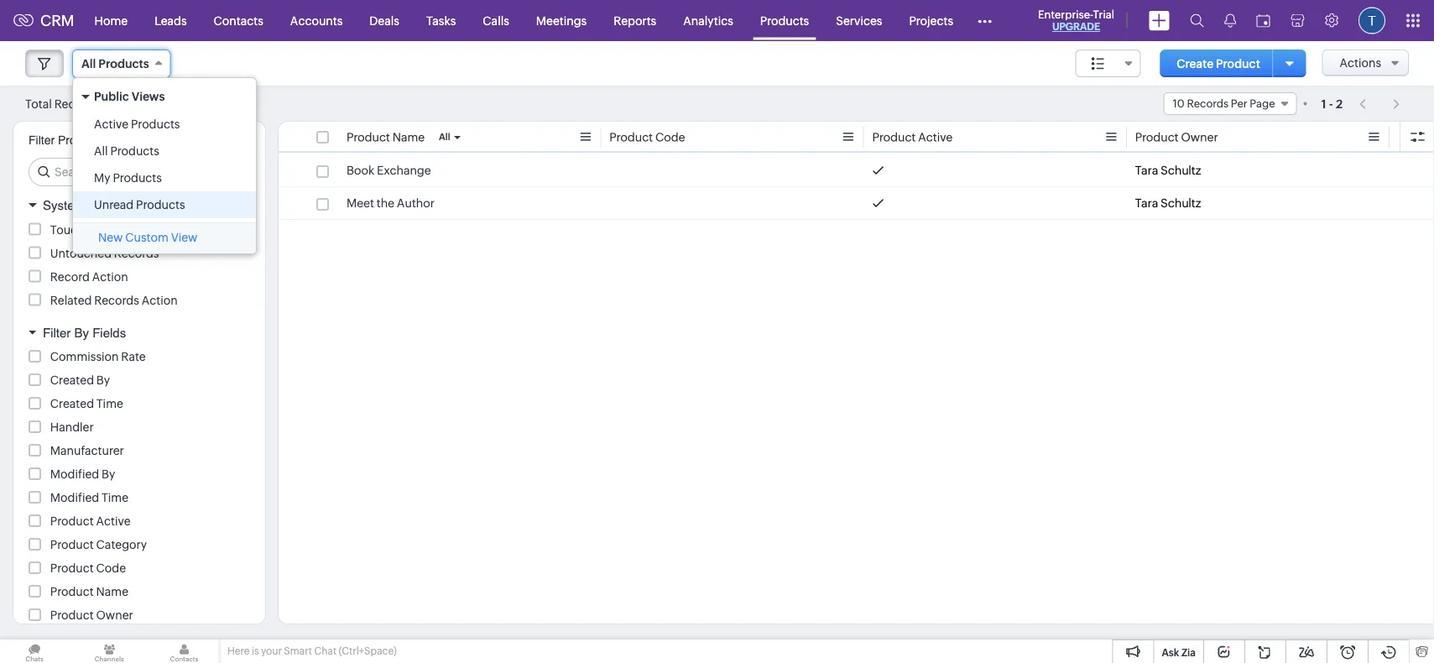 Task type: describe. For each thing, give the bounding box(es) containing it.
accounts link
[[277, 0, 356, 41]]

1 vertical spatial action
[[142, 293, 178, 307]]

public views button
[[73, 82, 256, 111]]

record
[[50, 270, 90, 283]]

enterprise-trial upgrade
[[1038, 8, 1115, 32]]

views
[[132, 90, 165, 103]]

products inside my products option
[[113, 171, 162, 185]]

enterprise-
[[1038, 8, 1093, 21]]

all products inside field
[[81, 57, 149, 71]]

products inside all products option
[[110, 144, 159, 158]]

-
[[1329, 97, 1334, 110]]

deals link
[[356, 0, 413, 41]]

Search text field
[[29, 159, 252, 185]]

total
[[25, 97, 52, 110]]

1 horizontal spatial product code
[[610, 131, 685, 144]]

meet the author
[[347, 196, 435, 210]]

(ctrl+space)
[[339, 645, 397, 657]]

home link
[[81, 0, 141, 41]]

defined
[[88, 198, 132, 213]]

smart
[[284, 645, 312, 657]]

all inside all products option
[[94, 144, 108, 158]]

tasks link
[[413, 0, 469, 41]]

public views region
[[73, 111, 256, 218]]

1 horizontal spatial product active
[[872, 131, 953, 144]]

tasks
[[426, 14, 456, 27]]

calls link
[[469, 0, 523, 41]]

actions
[[1340, 56, 1382, 70]]

reports
[[614, 14, 657, 27]]

deals
[[370, 14, 399, 27]]

10
[[1173, 97, 1185, 110]]

related records action
[[50, 293, 178, 307]]

public
[[94, 90, 129, 103]]

0 horizontal spatial product active
[[50, 515, 131, 528]]

record action
[[50, 270, 128, 283]]

search image
[[1190, 13, 1204, 28]]

created time
[[50, 397, 123, 410]]

modified time
[[50, 491, 128, 504]]

commission
[[50, 350, 119, 363]]

1
[[1322, 97, 1327, 110]]

analytics link
[[670, 0, 747, 41]]

2 for total records 2
[[102, 98, 108, 110]]

filter for filter products by
[[29, 133, 55, 147]]

trial
[[1093, 8, 1115, 21]]

1 vertical spatial product code
[[50, 562, 126, 575]]

category
[[96, 538, 147, 551]]

size image
[[1092, 56, 1105, 71]]

book exchange
[[347, 164, 431, 177]]

1 vertical spatial owner
[[96, 609, 133, 622]]

total records 2
[[25, 97, 108, 110]]

analytics
[[683, 14, 733, 27]]

create menu element
[[1139, 0, 1180, 41]]

1 horizontal spatial product name
[[347, 131, 425, 144]]

tara schultz for meet the author
[[1135, 196, 1201, 210]]

tara for book exchange
[[1135, 164, 1159, 177]]

1 vertical spatial all
[[439, 132, 450, 142]]

schultz for book exchange
[[1161, 164, 1201, 177]]

products inside "active products" option
[[131, 118, 180, 131]]

fields
[[92, 325, 126, 340]]

time for created time
[[96, 397, 123, 410]]

profile image
[[1359, 7, 1386, 34]]

services link
[[823, 0, 896, 41]]

here
[[227, 645, 250, 657]]

contacts image
[[150, 640, 219, 663]]

crm link
[[13, 12, 74, 29]]

signals image
[[1225, 13, 1236, 28]]

tara for meet the author
[[1135, 196, 1159, 210]]

products inside "products" link
[[760, 14, 809, 27]]

my
[[94, 171, 110, 185]]

all products option
[[73, 138, 256, 165]]

new custom view link
[[73, 223, 256, 253]]

2 for 1 - 2
[[1336, 97, 1343, 110]]

tara schultz for book exchange
[[1135, 164, 1201, 177]]

filter by fields button
[[13, 318, 265, 347]]

products link
[[747, 0, 823, 41]]

touched records
[[50, 223, 146, 236]]

related
[[50, 293, 92, 307]]

crm
[[40, 12, 74, 29]]

projects link
[[896, 0, 967, 41]]

schultz for meet the author
[[1161, 196, 1201, 210]]

is
[[252, 645, 259, 657]]

rate
[[121, 350, 146, 363]]

book
[[347, 164, 375, 177]]

meetings link
[[523, 0, 600, 41]]

accounts
[[290, 14, 343, 27]]

meet the author link
[[347, 195, 435, 212]]

1 horizontal spatial owner
[[1181, 131, 1218, 144]]

system defined filters
[[43, 198, 169, 213]]

author
[[397, 196, 435, 210]]

channels image
[[75, 640, 144, 663]]

unread products option
[[73, 191, 256, 218]]

0 horizontal spatial product name
[[50, 585, 128, 598]]

active products
[[94, 118, 180, 131]]

calendar image
[[1256, 14, 1271, 27]]

filter by fields
[[43, 325, 126, 340]]

profile element
[[1349, 0, 1396, 41]]

book exchange link
[[347, 162, 431, 179]]

calls
[[483, 14, 509, 27]]

my products
[[94, 171, 162, 185]]

contacts
[[214, 14, 263, 27]]

row group containing book exchange
[[279, 154, 1434, 220]]

commission rate
[[50, 350, 146, 363]]

ask zia
[[1162, 647, 1196, 658]]

active inside option
[[94, 118, 129, 131]]

create product button
[[1160, 50, 1277, 77]]

contacts link
[[200, 0, 277, 41]]

product inside button
[[1216, 57, 1260, 70]]

your
[[261, 645, 282, 657]]

untouched records
[[50, 246, 159, 260]]

meetings
[[536, 14, 587, 27]]

modified by
[[50, 468, 115, 481]]

10 records per page
[[1173, 97, 1275, 110]]



Task type: locate. For each thing, give the bounding box(es) containing it.
1 horizontal spatial name
[[393, 131, 425, 144]]

by
[[108, 133, 120, 147]]

filter products by
[[29, 133, 120, 147]]

time down created by
[[96, 397, 123, 410]]

1 vertical spatial time
[[102, 491, 128, 504]]

0 horizontal spatial name
[[96, 585, 128, 598]]

modified
[[50, 468, 99, 481], [50, 491, 99, 504]]

0 vertical spatial tara schultz
[[1135, 164, 1201, 177]]

0 horizontal spatial owner
[[96, 609, 133, 622]]

created by
[[50, 373, 110, 387]]

by
[[74, 325, 89, 340], [96, 373, 110, 387], [102, 468, 115, 481]]

owner
[[1181, 131, 1218, 144], [96, 609, 133, 622]]

code
[[655, 131, 685, 144], [96, 562, 126, 575]]

records for related
[[94, 293, 139, 307]]

0 vertical spatial schultz
[[1161, 164, 1201, 177]]

1 vertical spatial created
[[50, 397, 94, 410]]

1 vertical spatial tara schultz
[[1135, 196, 1201, 210]]

owner down the "10"
[[1181, 131, 1218, 144]]

public views
[[94, 90, 165, 103]]

1 - 2
[[1322, 97, 1343, 110]]

by inside filter by fields dropdown button
[[74, 325, 89, 340]]

products up all products option
[[131, 118, 180, 131]]

all products inside option
[[94, 144, 159, 158]]

all
[[81, 57, 96, 71], [439, 132, 450, 142], [94, 144, 108, 158]]

created up handler
[[50, 397, 94, 410]]

1 schultz from the top
[[1161, 164, 1201, 177]]

1 horizontal spatial action
[[142, 293, 178, 307]]

ask
[[1162, 647, 1179, 658]]

0 vertical spatial tara
[[1135, 164, 1159, 177]]

action
[[92, 270, 128, 283], [142, 293, 178, 307]]

1 created from the top
[[50, 373, 94, 387]]

0 vertical spatial time
[[96, 397, 123, 410]]

filter inside dropdown button
[[43, 325, 71, 340]]

2 modified from the top
[[50, 491, 99, 504]]

handler
[[50, 421, 94, 434]]

product owner up 'channels' "image"
[[50, 609, 133, 622]]

0 vertical spatial product name
[[347, 131, 425, 144]]

product name up the book exchange
[[347, 131, 425, 144]]

1 vertical spatial product name
[[50, 585, 128, 598]]

leads
[[155, 14, 187, 27]]

2 tara schultz from the top
[[1135, 196, 1201, 210]]

product name
[[347, 131, 425, 144], [50, 585, 128, 598]]

products inside unread products option
[[136, 198, 185, 212]]

Other Modules field
[[967, 7, 1003, 34]]

1 vertical spatial product owner
[[50, 609, 133, 622]]

1 vertical spatial schultz
[[1161, 196, 1201, 210]]

upgrade
[[1052, 21, 1100, 32]]

by up commission
[[74, 325, 89, 340]]

reports link
[[600, 0, 670, 41]]

view
[[171, 231, 198, 244]]

create menu image
[[1149, 10, 1170, 31]]

time
[[96, 397, 123, 410], [102, 491, 128, 504]]

by for created
[[96, 373, 110, 387]]

product name down product category
[[50, 585, 128, 598]]

products left the by
[[58, 133, 104, 147]]

by up modified time
[[102, 468, 115, 481]]

2 right -
[[1336, 97, 1343, 110]]

create
[[1177, 57, 1214, 70]]

records up filter products by
[[54, 97, 99, 110]]

products inside all products field
[[98, 57, 149, 71]]

created
[[50, 373, 94, 387], [50, 397, 94, 410]]

product owner down the "10"
[[1135, 131, 1218, 144]]

0 vertical spatial code
[[655, 131, 685, 144]]

products up public views
[[98, 57, 149, 71]]

products up the unread products
[[113, 171, 162, 185]]

system
[[43, 198, 85, 213]]

0 vertical spatial all products
[[81, 57, 149, 71]]

by for modified
[[102, 468, 115, 481]]

row group
[[279, 154, 1434, 220]]

1 vertical spatial code
[[96, 562, 126, 575]]

0 horizontal spatial code
[[96, 562, 126, 575]]

all inside all products field
[[81, 57, 96, 71]]

signals element
[[1215, 0, 1246, 41]]

by down commission rate
[[96, 373, 110, 387]]

records for touched
[[101, 223, 146, 236]]

unread products
[[94, 198, 185, 212]]

2 vertical spatial by
[[102, 468, 115, 481]]

2 vertical spatial all
[[94, 144, 108, 158]]

filter down total
[[29, 133, 55, 147]]

1 vertical spatial product active
[[50, 515, 131, 528]]

custom
[[125, 231, 169, 244]]

2 inside total records 2
[[102, 98, 108, 110]]

system defined filters button
[[13, 191, 265, 220]]

0 vertical spatial name
[[393, 131, 425, 144]]

2 created from the top
[[50, 397, 94, 410]]

per
[[1231, 97, 1248, 110]]

None field
[[1076, 50, 1141, 77]]

1 vertical spatial filter
[[43, 325, 71, 340]]

created down commission
[[50, 373, 94, 387]]

filter down the related
[[43, 325, 71, 340]]

1 vertical spatial name
[[96, 585, 128, 598]]

modified down manufacturer
[[50, 468, 99, 481]]

created for created time
[[50, 397, 94, 410]]

projects
[[909, 14, 954, 27]]

2 tara from the top
[[1135, 196, 1159, 210]]

all products up public
[[81, 57, 149, 71]]

services
[[836, 14, 882, 27]]

unread
[[94, 198, 134, 212]]

records for 10
[[1187, 97, 1229, 110]]

chats image
[[0, 640, 69, 663]]

my products option
[[73, 165, 256, 191]]

filter
[[29, 133, 55, 147], [43, 325, 71, 340]]

records for total
[[54, 97, 99, 110]]

filter for filter by fields
[[43, 325, 71, 340]]

all products
[[81, 57, 149, 71], [94, 144, 159, 158]]

chat
[[314, 645, 337, 657]]

filters
[[135, 198, 169, 213]]

products down my products option
[[136, 198, 185, 212]]

page
[[1250, 97, 1275, 110]]

records up fields at the left of page
[[94, 293, 139, 307]]

1 vertical spatial tara
[[1135, 196, 1159, 210]]

home
[[94, 14, 128, 27]]

modified for modified by
[[50, 468, 99, 481]]

1 vertical spatial all products
[[94, 144, 159, 158]]

time for modified time
[[102, 491, 128, 504]]

create product
[[1177, 57, 1260, 70]]

products up search text field
[[110, 144, 159, 158]]

modified down modified by
[[50, 491, 99, 504]]

2 up the by
[[102, 98, 108, 110]]

time down modified by
[[102, 491, 128, 504]]

new
[[98, 231, 123, 244]]

created for created by
[[50, 373, 94, 387]]

All Products field
[[72, 50, 171, 78]]

0 vertical spatial action
[[92, 270, 128, 283]]

1 tara schultz from the top
[[1135, 164, 1201, 177]]

records for untouched
[[114, 246, 159, 260]]

1 vertical spatial modified
[[50, 491, 99, 504]]

zia
[[1182, 647, 1196, 658]]

2 schultz from the top
[[1161, 196, 1201, 210]]

the
[[377, 196, 395, 210]]

1 horizontal spatial 2
[[1336, 97, 1343, 110]]

new custom view
[[98, 231, 198, 244]]

1 horizontal spatial code
[[655, 131, 685, 144]]

0 horizontal spatial action
[[92, 270, 128, 283]]

name down "category"
[[96, 585, 128, 598]]

here is your smart chat (ctrl+space)
[[227, 645, 397, 657]]

0 horizontal spatial product owner
[[50, 609, 133, 622]]

name up exchange
[[393, 131, 425, 144]]

0 vertical spatial filter
[[29, 133, 55, 147]]

0 vertical spatial by
[[74, 325, 89, 340]]

0 vertical spatial all
[[81, 57, 96, 71]]

search element
[[1180, 0, 1215, 41]]

0 vertical spatial modified
[[50, 468, 99, 481]]

records down unread
[[101, 223, 146, 236]]

product category
[[50, 538, 147, 551]]

owner up 'channels' "image"
[[96, 609, 133, 622]]

records right the "10"
[[1187, 97, 1229, 110]]

navigation
[[1351, 91, 1409, 116]]

by for filter
[[74, 325, 89, 340]]

active products option
[[73, 111, 256, 138]]

10 Records Per Page field
[[1164, 92, 1297, 115]]

1 modified from the top
[[50, 468, 99, 481]]

product
[[1216, 57, 1260, 70], [347, 131, 390, 144], [610, 131, 653, 144], [872, 131, 916, 144], [1135, 131, 1179, 144], [50, 515, 94, 528], [50, 538, 94, 551], [50, 562, 94, 575], [50, 585, 94, 598], [50, 609, 94, 622]]

1 tara from the top
[[1135, 164, 1159, 177]]

meet
[[347, 196, 374, 210]]

records inside field
[[1187, 97, 1229, 110]]

0 vertical spatial created
[[50, 373, 94, 387]]

1 horizontal spatial product owner
[[1135, 131, 1218, 144]]

untouched
[[50, 246, 112, 260]]

products left services link
[[760, 14, 809, 27]]

exchange
[[377, 164, 431, 177]]

0 vertical spatial product active
[[872, 131, 953, 144]]

action up filter by fields dropdown button
[[142, 293, 178, 307]]

records down custom
[[114, 246, 159, 260]]

manufacturer
[[50, 444, 124, 457]]

tara schultz
[[1135, 164, 1201, 177], [1135, 196, 1201, 210]]

modified for modified time
[[50, 491, 99, 504]]

0 vertical spatial owner
[[1181, 131, 1218, 144]]

0 vertical spatial product code
[[610, 131, 685, 144]]

records
[[54, 97, 99, 110], [1187, 97, 1229, 110], [101, 223, 146, 236], [114, 246, 159, 260], [94, 293, 139, 307]]

leads link
[[141, 0, 200, 41]]

schultz
[[1161, 164, 1201, 177], [1161, 196, 1201, 210]]

all products up search text field
[[94, 144, 159, 158]]

0 horizontal spatial 2
[[102, 98, 108, 110]]

touched
[[50, 223, 98, 236]]

0 horizontal spatial product code
[[50, 562, 126, 575]]

0 vertical spatial product owner
[[1135, 131, 1218, 144]]

action up related records action
[[92, 270, 128, 283]]

1 vertical spatial by
[[96, 373, 110, 387]]

product active
[[872, 131, 953, 144], [50, 515, 131, 528]]

name
[[393, 131, 425, 144], [96, 585, 128, 598]]



Task type: vqa. For each thing, say whether or not it's contained in the screenshot.
top ALL PRODUCTS
yes



